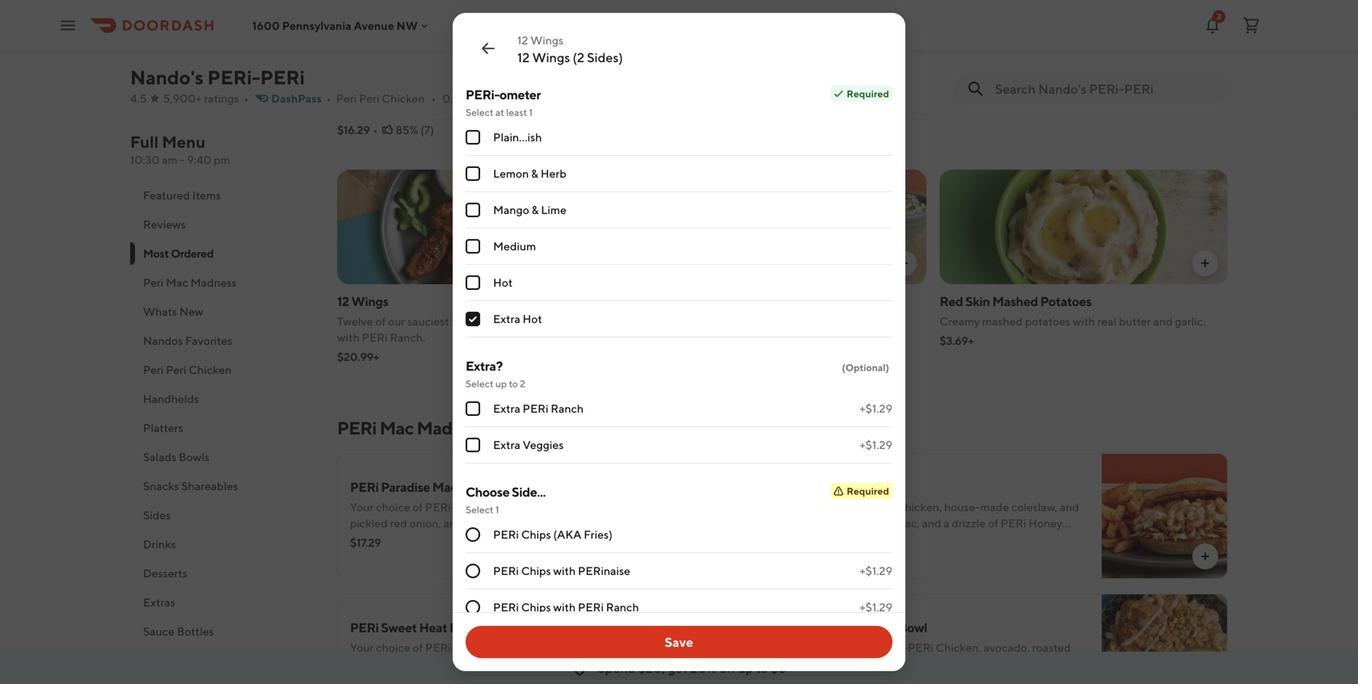 Task type: vqa. For each thing, say whether or not it's contained in the screenshot.
Daughter's "SPONSORED"
no



Task type: describe. For each thing, give the bounding box(es) containing it.
our inside 'peri mac power bowl your choice of peri-peri chicken, avocado, roasted red peppers, grilled corn over our creamy, four-cheese peri mac, finished with a peri ranch drizzle.'
[[953, 658, 971, 671]]

whats new button
[[130, 298, 318, 327]]

& for lemon
[[531, 167, 539, 180]]

leg
[[1010, 67, 1032, 82]]

add item to cart image for twelve of our sauciest treats - tender and spicy.  served with peri ranch.
[[597, 257, 609, 270]]

bowls
[[179, 451, 210, 464]]

nw
[[397, 19, 418, 32]]

honey inside peri sweet heat mac bowl your choice of peri-peri chicken, house-made coleslaw, pickled red onion, and four-cheese peri mac, finished with a peri honey drizzle.
[[454, 674, 488, 685]]

smothered
[[754, 88, 810, 101]]

finished for paradise
[[377, 533, 418, 547]]

peri-ometer select at least 1
[[466, 87, 541, 118]]

peppers, inside peri peri chicken bowl roasted red peppers, grilled corn and hummus served over portuguese rice and arugula.
[[402, 88, 446, 101]]

with inside peri sweet heat mac bowl your choice of peri-peri chicken, house-made coleslaw, pickled red onion, and four-cheese peri mac, finished with a peri honey drizzle.
[[393, 674, 416, 685]]

extra for extra peri ranch
[[493, 402, 521, 416]]

1 vertical spatial hot
[[523, 313, 542, 326]]

bowl for peri
[[449, 67, 478, 82]]

butter inside 'red skin mashed potatoes creamy mashed potatoes with real butter and garlic. $3.69+'
[[1119, 315, 1151, 328]]

(optional)
[[842, 362, 890, 374]]

house- inside peri sweet heat mac bowl your choice of peri-peri chicken, house-made coleslaw, pickled red onion, and four-cheese peri mac, finished with a peri honey drizzle.
[[532, 642, 568, 655]]

perinaise.
[[639, 331, 694, 344]]

bowl for mac
[[899, 621, 927, 636]]

grilled.
[[660, 104, 695, 117]]

chicken, inside peri sweet heat mac bowl your choice of peri-peri chicken, house-made coleslaw, pickled red onion, and four-cheese peri mac, finished with a peri honey drizzle.
[[484, 642, 530, 655]]

our inside peri mac stack peri-peri pulled chicken, house-made coleslaw, and four-cheese peri mac, and a drizzle of peri honey sandwiched between our buttery garlic bread.  be sure to grab extra napkins!
[[914, 533, 931, 547]]

mac for peri mac madness
[[166, 276, 188, 289]]

little
[[967, 88, 991, 101]]

at
[[496, 107, 504, 118]]

required for peri-ometer
[[847, 88, 890, 99]]

(2
[[573, 50, 585, 65]]

mango
[[493, 203, 529, 217]]

and inside 'red skin mashed potatoes creamy mashed potatoes with real butter and garlic. $3.69+'
[[1154, 315, 1173, 328]]

nandos favorites button
[[130, 327, 318, 356]]

red
[[940, 294, 963, 309]]

chicken, inside peri mac stack peri-peri pulled chicken, house-made coleslaw, and four-cheese peri mac, and a drizzle of peri honey sandwiched between our buttery garlic bread.  be sure to grab extra napkins!
[[897, 501, 942, 514]]

of inside peri sweet heat mac bowl your choice of peri-peri chicken, house-made coleslaw, pickled red onion, and four-cheese peri mac, finished with a peri honey drizzle.
[[413, 642, 423, 655]]

a inside 'peri mac power bowl your choice of peri-peri chicken, avocado, roasted red peppers, grilled corn over our creamy, four-cheese peri mac, finished with a peri ranch drizzle.'
[[925, 674, 931, 685]]

served inside chicken breast sandwich served with arugula, tomato, pickled onions and perinaise.
[[639, 315, 675, 328]]

ometer
[[500, 87, 541, 102]]

- inside 12 wings twelve of our sauciest treats - tender and spicy.  served with peri ranch. $20.99+
[[484, 315, 489, 328]]

- inside the full menu 10:30 am - 9:40 pm
[[180, 153, 185, 167]]

peri up $16.29 •
[[359, 92, 380, 105]]

and inside 12 wings twelve of our sauciest treats - tender and spicy.  served with peri ranch. $20.99+
[[527, 315, 547, 328]]

(7)
[[421, 123, 434, 137]]

with inside 'red skin mashed potatoes creamy mashed potatoes with real butter and garlic. $3.69+'
[[1073, 315, 1096, 328]]

pickled inside peri sweet heat mac bowl your choice of peri-peri chicken, house-made coleslaw, pickled red onion, and four-cheese peri mac, finished with a peri honey drizzle.
[[399, 658, 436, 671]]

dialog containing 12 wings (2 sides)
[[453, 13, 906, 685]]

desserts button
[[130, 560, 318, 589]]

red inside peri sweet heat mac bowl your choice of peri-peri chicken, house-made coleslaw, pickled red onion, and four-cheese peri mac, finished with a peri honey drizzle.
[[439, 658, 456, 671]]

full menu 10:30 am - 9:40 pm
[[130, 133, 230, 167]]

1 vertical spatial wings
[[532, 50, 570, 65]]

chicken breast sandwich image
[[639, 170, 927, 285]]

peri mac power bowl image
[[1102, 594, 1228, 685]]

tender
[[491, 315, 525, 328]]

chips for peri chips with peri ranch
[[521, 601, 551, 615]]

side...
[[512, 485, 546, 500]]

hummus
[[530, 88, 575, 101]]

peri- up ratings
[[207, 66, 260, 89]]

your inside peri sweet heat mac bowl your choice of peri-peri chicken, house-made coleslaw, pickled red onion, and four-cheese peri mac, finished with a peri honey drizzle.
[[350, 642, 374, 655]]

platters button
[[130, 414, 318, 443]]

grilled inside peri peri chicken bowl roasted red peppers, grilled corn and hummus served over portuguese rice and arugula.
[[449, 88, 481, 101]]

drinks button
[[130, 530, 318, 560]]

delicious.
[[1032, 88, 1081, 101]]

finished inside 'peri mac power bowl your choice of peri-peri chicken, avocado, roasted red peppers, grilled corn over our creamy, four-cheese peri mac, finished with a peri ranch drizzle.'
[[858, 674, 899, 685]]

feta,
[[487, 517, 510, 530]]

peri- inside peri mac stack peri-peri pulled chicken, house-made coleslaw, and four-cheese peri mac, and a drizzle of peri honey sandwiched between our buttery garlic bread.  be sure to grab extra napkins!
[[802, 501, 833, 514]]

drizzle. inside peri sweet heat mac bowl your choice of peri-peri chicken, house-made coleslaw, pickled red onion, and four-cheese peri mac, finished with a peri honey drizzle.
[[490, 674, 527, 685]]

peri for peri peri chicken
[[143, 363, 164, 377]]

and inside baked portuguese roll smothered in garlic-herb butter and grilled.
[[639, 104, 658, 117]]

Plain...ish checkbox
[[466, 130, 480, 145]]

of inside peri paradise mac bowl your choice of peri-peri chicken, grilled pineapple, pickled red onion, arugula, feta, and four-cheese peri mac, finished with a lemon & herb peri-peri drizzle.
[[413, 501, 423, 514]]

featured
[[143, 189, 190, 202]]

sides)
[[587, 50, 623, 65]]

a inside peri paradise mac bowl your choice of peri-peri chicken, grilled pineapple, pickled red onion, arugula, feta, and four-cheese peri mac, finished with a lemon & herb peri-peri drizzle.
[[445, 533, 451, 547]]

treats
[[452, 315, 481, 328]]

drizzle. inside 'peri mac power bowl your choice of peri-peri chicken, avocado, roasted red peppers, grilled corn over our creamy, four-cheese peri mac, finished with a peri ranch drizzle.'
[[997, 674, 1033, 685]]

paradise
[[381, 480, 430, 495]]

mac, inside peri paradise mac bowl your choice of peri-peri chicken, grilled pineapple, pickled red onion, arugula, feta, and four-cheese peri mac, finished with a lemon & herb peri-peri drizzle.
[[350, 533, 375, 547]]

pickled inside peri paradise mac bowl your choice of peri-peri chicken, grilled pineapple, pickled red onion, arugula, feta, and four-cheese peri mac, finished with a lemon & herb peri-peri drizzle.
[[350, 517, 388, 530]]

garlic
[[973, 533, 1001, 547]]

menu
[[162, 133, 205, 152]]

favorites
[[185, 334, 232, 348]]

wings for sides)
[[531, 34, 564, 47]]

1/4
[[940, 67, 958, 82]]

roll
[[736, 88, 752, 101]]

nando's
[[130, 66, 204, 89]]

garlic.
[[1175, 315, 1206, 328]]

chicken for peri peri chicken bowl roasted red peppers, grilled corn and hummus served over portuguese rice and arugula.
[[399, 67, 447, 82]]

extra for extra veggies
[[493, 439, 521, 452]]

salads bowls button
[[130, 443, 318, 472]]

pineapple,
[[567, 501, 621, 514]]

none checkbox inside extra? group
[[466, 402, 480, 416]]

and inside peri sweet heat mac bowl your choice of peri-peri chicken, house-made coleslaw, pickled red onion, and four-cheese peri mac, finished with a peri honey drizzle.
[[492, 658, 512, 671]]

most
[[143, 247, 169, 260]]

four- inside peri sweet heat mac bowl your choice of peri-peri chicken, house-made coleslaw, pickled red onion, and four-cheese peri mac, finished with a peri honey drizzle.
[[514, 658, 540, 671]]

portuguese inside peri peri chicken bowl roasted red peppers, grilled corn and hummus served over portuguese rice and arugula.
[[362, 104, 422, 117]]

spicy.
[[549, 315, 577, 328]]

peri- inside peri-ometer select at least 1
[[466, 87, 500, 102]]

chicken for peri peri chicken • 0.7 mi
[[382, 92, 425, 105]]

extra?
[[466, 359, 503, 374]]

up inside extra? select up to 2
[[496, 378, 507, 390]]

most ordered
[[143, 247, 214, 260]]

peri paradise mac bowl image
[[650, 454, 776, 580]]

cheese inside peri paradise mac bowl your choice of peri-peri chicken, grilled pineapple, pickled red onion, arugula, feta, and four-cheese peri mac, finished with a lemon & herb peri-peri drizzle.
[[560, 517, 597, 530]]

'n'
[[1018, 88, 1030, 101]]

garlic-
[[824, 88, 857, 101]]

peri sweet heat mac bowl your choice of peri-peri chicken, house-made coleslaw, pickled red onion, and four-cheese peri mac, finished with a peri honey drizzle.
[[350, 621, 632, 685]]

chips for peri chips with perinaise
[[521, 565, 551, 578]]

drinks
[[143, 538, 176, 551]]

potatoes
[[1041, 294, 1092, 309]]

& for mango
[[532, 203, 539, 217]]

$20,
[[638, 661, 666, 676]]

nandos favorites
[[143, 334, 232, 348]]

2 inside extra? select up to 2
[[520, 378, 526, 390]]

peri peri chicken bowl image
[[337, 0, 626, 57]]

red skin mashed potatoes image
[[940, 170, 1228, 285]]

with inside 'peri mac power bowl your choice of peri-peri chicken, avocado, roasted red peppers, grilled corn over our creamy, four-cheese peri mac, finished with a peri ranch drizzle.'
[[901, 674, 923, 685]]

over inside 'peri mac power bowl your choice of peri-peri chicken, avocado, roasted red peppers, grilled corn over our creamy, four-cheese peri mac, finished with a peri ranch drizzle.'
[[929, 658, 951, 671]]

$5
[[771, 661, 787, 676]]

platters
[[143, 422, 183, 435]]

be
[[1039, 533, 1053, 547]]

sauce bottles
[[143, 625, 214, 639]]

sauciest
[[408, 315, 449, 328]]

chicken inside 1/4 chicken leg for a little dark 'n' delicious. $9.59+
[[960, 67, 1008, 82]]

mashed
[[993, 294, 1038, 309]]

1 horizontal spatial 2
[[1217, 12, 1222, 21]]

house- inside peri mac stack peri-peri pulled chicken, house-made coleslaw, and four-cheese peri mac, and a drizzle of peri honey sandwiched between our buttery garlic bread.  be sure to grab extra napkins!
[[944, 501, 980, 514]]

& inside peri paradise mac bowl your choice of peri-peri chicken, grilled pineapple, pickled red onion, arugula, feta, and four-cheese peri mac, finished with a lemon & herb peri-peri drizzle.
[[492, 533, 499, 547]]

drizzle
[[952, 517, 986, 530]]

peri chips with perinaise
[[493, 565, 631, 578]]

choice inside peri sweet heat mac bowl your choice of peri-peri chicken, house-made coleslaw, pickled red onion, and four-cheese peri mac, finished with a peri honey drizzle.
[[376, 642, 410, 655]]

a inside peri mac stack peri-peri pulled chicken, house-made coleslaw, and four-cheese peri mac, and a drizzle of peri honey sandwiched between our buttery garlic bread.  be sure to grab extra napkins!
[[944, 517, 950, 530]]

$16.29
[[337, 123, 370, 137]]

pickled inside chicken breast sandwich served with arugula, tomato, pickled onions and perinaise.
[[787, 315, 825, 328]]

1 vertical spatial up
[[738, 661, 754, 676]]

onion, inside peri paradise mac bowl your choice of peri-peri chicken, grilled pineapple, pickled red onion, arugula, feta, and four-cheese peri mac, finished with a lemon & herb peri-peri drizzle.
[[410, 517, 441, 530]]

twelve
[[337, 315, 373, 328]]

12 for sides)
[[518, 34, 528, 47]]

+$1.29 for peri chips with perinaise
[[860, 565, 893, 578]]

choice for peri mac power bowl
[[828, 642, 862, 655]]

avenue
[[354, 19, 394, 32]]

made inside peri sweet heat mac bowl your choice of peri-peri chicken, house-made coleslaw, pickled red onion, and four-cheese peri mac, finished with a peri honey drizzle.
[[568, 642, 597, 655]]

your for peri paradise mac bowl
[[350, 501, 374, 514]]

power
[[860, 621, 897, 636]]

to inside peri mac stack peri-peri pulled chicken, house-made coleslaw, and four-cheese peri mac, and a drizzle of peri honey sandwiched between our buttery garlic bread.  be sure to grab extra napkins!
[[802, 549, 813, 563]]

extra? group
[[466, 357, 893, 464]]

Medium checkbox
[[466, 239, 480, 254]]

0.7
[[443, 92, 459, 105]]

peri sweet heat mac bowl image
[[650, 594, 776, 685]]

(aka
[[553, 528, 582, 542]]

• right the $16.29
[[373, 123, 378, 137]]

sandwich
[[728, 294, 783, 309]]

of inside peri mac stack peri-peri pulled chicken, house-made coleslaw, and four-cheese peri mac, and a drizzle of peri honey sandwiched between our buttery garlic bread.  be sure to grab extra napkins!
[[988, 517, 999, 530]]

PERi Chips (AKA Fries) radio
[[466, 528, 480, 543]]

over inside peri peri chicken bowl roasted red peppers, grilled corn and hummus served over portuguese rice and arugula.
[[337, 104, 360, 117]]

madness for peri mac madness
[[417, 418, 487, 439]]

potatoes
[[1025, 315, 1071, 328]]

chicken, inside peri paradise mac bowl your choice of peri-peri chicken, grilled pineapple, pickled red onion, arugula, feta, and four-cheese peri mac, finished with a lemon & herb peri-peri drizzle.
[[484, 501, 530, 514]]

ranch inside extra? group
[[551, 402, 584, 416]]

to inside extra? select up to 2
[[509, 378, 518, 390]]

herb inside peri-ometer group
[[541, 167, 567, 180]]

items
[[192, 189, 221, 202]]

dashpass •
[[271, 92, 331, 105]]

reviews button
[[130, 210, 318, 239]]

20%
[[690, 661, 717, 676]]

peri inside extra? group
[[523, 402, 549, 416]]

lemon inside peri-ometer group
[[493, 167, 529, 180]]

buttery
[[933, 533, 971, 547]]

1 horizontal spatial to
[[756, 661, 768, 676]]

5,900+ ratings •
[[163, 92, 249, 105]]

for
[[940, 88, 957, 101]]

peri peri chicken
[[143, 363, 232, 377]]

ordered
[[171, 247, 214, 260]]

mac for peri mac madness
[[380, 418, 414, 439]]

cheese inside peri sweet heat mac bowl your choice of peri-peri chicken, house-made coleslaw, pickled red onion, and four-cheese peri mac, finished with a peri honey drizzle.
[[540, 658, 576, 671]]

chicken inside chicken breast sandwich served with arugula, tomato, pickled onions and perinaise.
[[639, 294, 686, 309]]

least
[[506, 107, 527, 118]]

none checkbox inside extra? group
[[466, 438, 480, 453]]

desserts
[[143, 567, 187, 581]]

extra for extra hot
[[493, 313, 521, 326]]

back image
[[479, 39, 498, 58]]

Item Search search field
[[995, 80, 1215, 98]]



Task type: locate. For each thing, give the bounding box(es) containing it.
2 horizontal spatial to
[[802, 549, 813, 563]]

portuguese inside baked portuguese roll smothered in garlic-herb butter and grilled.
[[674, 88, 733, 101]]

coleslaw, inside peri mac stack peri-peri pulled chicken, house-made coleslaw, and four-cheese peri mac, and a drizzle of peri honey sandwiched between our buttery garlic bread.  be sure to grab extra napkins!
[[1012, 501, 1058, 514]]

choice inside peri paradise mac bowl your choice of peri-peri chicken, grilled pineapple, pickled red onion, arugula, feta, and four-cheese peri mac, finished with a lemon & herb peri-peri drizzle.
[[376, 501, 410, 514]]

required inside choose side... group
[[847, 486, 890, 497]]

bowl for paradise
[[459, 480, 488, 495]]

chicken, inside 'peri mac power bowl your choice of peri-peri chicken, avocado, roasted red peppers, grilled corn over our creamy, four-cheese peri mac, finished with a peri ranch drizzle.'
[[936, 642, 982, 655]]

breast
[[688, 294, 725, 309]]

peri peri chicken button
[[130, 356, 318, 385]]

0 vertical spatial 1
[[529, 107, 533, 118]]

red inside peri paradise mac bowl your choice of peri-peri chicken, grilled pineapple, pickled red onion, arugula, feta, and four-cheese peri mac, finished with a lemon & herb peri-peri drizzle.
[[390, 517, 407, 530]]

dark
[[993, 88, 1016, 101]]

to up extra peri ranch
[[509, 378, 518, 390]]

bowl
[[449, 67, 478, 82], [459, 480, 488, 495], [477, 621, 505, 636], [899, 621, 927, 636]]

madness down extra? select up to 2
[[417, 418, 487, 439]]

0 horizontal spatial madness
[[191, 276, 237, 289]]

• left "roasted"
[[327, 92, 331, 105]]

1 vertical spatial &
[[532, 203, 539, 217]]

chicken, up feta,
[[484, 501, 530, 514]]

0 vertical spatial 2
[[1217, 12, 1222, 21]]

mac, inside 'peri mac power bowl your choice of peri-peri chicken, avocado, roasted red peppers, grilled corn over our creamy, four-cheese peri mac, finished with a peri ranch drizzle.'
[[830, 674, 855, 685]]

1 vertical spatial select
[[466, 378, 494, 390]]

0 horizontal spatial portuguese
[[362, 104, 422, 117]]

dashpass
[[271, 92, 322, 105]]

chips for peri chips (aka fries)
[[521, 528, 551, 542]]

peri down most
[[143, 276, 164, 289]]

veggies
[[523, 439, 564, 452]]

12 wings image
[[337, 170, 626, 285]]

up right off
[[738, 661, 754, 676]]

cheese down peri chips with peri ranch
[[540, 658, 576, 671]]

Extra Hot checkbox
[[466, 312, 480, 327]]

corn up the arugula.
[[483, 88, 506, 101]]

peppers, down the "power"
[[822, 658, 866, 671]]

1 vertical spatial made
[[568, 642, 597, 655]]

& down feta,
[[492, 533, 499, 547]]

mac up paradise
[[380, 418, 414, 439]]

peri paradise mac bowl your choice of peri-peri chicken, grilled pineapple, pickled red onion, arugula, feta, and four-cheese peri mac, finished with a lemon & herb peri-peri drizzle.
[[350, 480, 625, 547]]

butter right herb
[[883, 88, 915, 101]]

peri- up peri chips with perinaise
[[529, 533, 560, 547]]

2 horizontal spatial pickled
[[787, 315, 825, 328]]

1 horizontal spatial honey
[[1029, 517, 1063, 530]]

peri- inside 'peri mac power bowl your choice of peri-peri chicken, avocado, roasted red peppers, grilled corn over our creamy, four-cheese peri mac, finished with a peri ranch drizzle.'
[[877, 642, 908, 655]]

peri for peri peri chicken • 0.7 mi
[[336, 92, 357, 105]]

of up 'garlic'
[[988, 517, 999, 530]]

1 horizontal spatial herb
[[541, 167, 567, 180]]

2 select from the top
[[466, 378, 494, 390]]

2 served from the left
[[639, 315, 675, 328]]

1 horizontal spatial grilled
[[532, 501, 564, 514]]

0 horizontal spatial served
[[579, 315, 616, 328]]

0 vertical spatial coleslaw,
[[1012, 501, 1058, 514]]

0 vertical spatial up
[[496, 378, 507, 390]]

1 vertical spatial chips
[[521, 565, 551, 578]]

our left buttery
[[914, 533, 931, 547]]

four- down peri chips with peri ranch
[[514, 658, 540, 671]]

1 horizontal spatial peppers,
[[822, 658, 866, 671]]

0 horizontal spatial grilled
[[449, 88, 481, 101]]

nando's peri-peri
[[130, 66, 305, 89]]

1 vertical spatial lemon
[[454, 533, 489, 547]]

+$1.29 up the "power"
[[860, 601, 893, 615]]

lemon inside peri paradise mac bowl your choice of peri-peri chicken, grilled pineapple, pickled red onion, arugula, feta, and four-cheese peri mac, finished with a lemon & herb peri-peri drizzle.
[[454, 533, 489, 547]]

coleslaw, down sweet
[[350, 658, 396, 671]]

grilled up the arugula.
[[449, 88, 481, 101]]

corn inside peri peri chicken bowl roasted red peppers, grilled corn and hummus served over portuguese rice and arugula.
[[483, 88, 506, 101]]

$3.69+
[[940, 334, 974, 348]]

sweet
[[381, 621, 417, 636]]

1 vertical spatial corn
[[903, 658, 926, 671]]

4.5
[[130, 92, 147, 105]]

of down the "power"
[[865, 642, 875, 655]]

0 vertical spatial honey
[[1029, 517, 1063, 530]]

choice for peri paradise mac bowl
[[376, 501, 410, 514]]

1 horizontal spatial madness
[[417, 418, 487, 439]]

0 horizontal spatial drizzle.
[[490, 674, 527, 685]]

whats new
[[143, 305, 203, 319]]

1 vertical spatial honey
[[454, 674, 488, 685]]

add item to cart image for for a little dark 'n' delicious.
[[1199, 30, 1212, 43]]

of
[[375, 315, 386, 328], [413, 501, 423, 514], [988, 517, 999, 530], [413, 642, 423, 655], [865, 642, 875, 655]]

1 vertical spatial -
[[484, 315, 489, 328]]

a inside 1/4 chicken leg for a little dark 'n' delicious. $9.59+
[[959, 88, 965, 101]]

1 chips from the top
[[521, 528, 551, 542]]

- right the am
[[180, 153, 185, 167]]

1 required from the top
[[847, 88, 890, 99]]

1 right least
[[529, 107, 533, 118]]

cheese down pineapple,
[[560, 517, 597, 530]]

Mango & Lime checkbox
[[466, 203, 480, 218]]

1 inside "choose side... select 1"
[[496, 505, 499, 516]]

1 horizontal spatial corn
[[903, 658, 926, 671]]

of inside 'peri mac power bowl your choice of peri-peri chicken, avocado, roasted red peppers, grilled corn over our creamy, four-cheese peri mac, finished with a peri ranch drizzle.'
[[865, 642, 875, 655]]

0 vertical spatial to
[[509, 378, 518, 390]]

add item to cart image for baked portuguese roll smothered in garlic-herb butter and grilled.
[[898, 30, 911, 43]]

creamy,
[[973, 658, 1013, 671]]

Lemon & Herb checkbox
[[466, 167, 480, 181]]

and
[[509, 88, 528, 101], [445, 104, 465, 117], [639, 104, 658, 117], [527, 315, 547, 328], [864, 315, 883, 328], [1154, 315, 1173, 328], [1060, 501, 1080, 514], [513, 517, 532, 530], [922, 517, 942, 530], [492, 658, 512, 671]]

pickled down heat
[[399, 658, 436, 671]]

select down extra?
[[466, 378, 494, 390]]

0 vertical spatial herb
[[541, 167, 567, 180]]

bottles
[[177, 625, 214, 639]]

+$1.29 for peri chips with peri ranch
[[860, 601, 893, 615]]

1 inside peri-ometer select at least 1
[[529, 107, 533, 118]]

• right ratings
[[244, 92, 249, 105]]

2 +$1.29 from the top
[[860, 439, 893, 452]]

avocado,
[[984, 642, 1030, 655]]

mac,
[[895, 517, 920, 530], [350, 533, 375, 547], [607, 658, 632, 671], [830, 674, 855, 685]]

2 horizontal spatial our
[[953, 658, 971, 671]]

+$1.29
[[860, 402, 893, 416], [860, 439, 893, 452], [860, 565, 893, 578], [860, 601, 893, 615]]

0 vertical spatial onion,
[[410, 517, 441, 530]]

1 +$1.29 from the top
[[860, 402, 893, 416]]

pm
[[214, 153, 230, 167]]

required right in
[[847, 88, 890, 99]]

1 horizontal spatial onion,
[[458, 658, 490, 671]]

1 vertical spatial onion,
[[458, 658, 490, 671]]

wings left (2
[[532, 50, 570, 65]]

finished down sweet
[[350, 674, 391, 685]]

1 vertical spatial coleslaw,
[[350, 658, 396, 671]]

select for choose side...
[[466, 505, 494, 516]]

0 vertical spatial our
[[388, 315, 405, 328]]

0 horizontal spatial to
[[509, 378, 518, 390]]

extra hot
[[493, 313, 542, 326]]

mac for peri mac stack peri-peri pulled chicken, house-made coleslaw, and four-cheese peri mac, and a drizzle of peri honey sandwiched between our buttery garlic bread.  be sure to grab extra napkins!
[[833, 480, 858, 495]]

red right "roasted"
[[382, 88, 399, 101]]

0 horizontal spatial coleslaw,
[[350, 658, 396, 671]]

arugula.
[[467, 104, 508, 117]]

peri- down heat
[[425, 642, 456, 655]]

2 vertical spatial grilled
[[869, 658, 901, 671]]

pennsylvania
[[282, 19, 352, 32]]

3 chips from the top
[[521, 601, 551, 615]]

madness for peri mac madness
[[191, 276, 237, 289]]

12 wings 12 wings (2 sides)
[[518, 34, 623, 65]]

chicken up little
[[960, 67, 1008, 82]]

herb
[[541, 167, 567, 180], [501, 533, 527, 547]]

2 vertical spatial wings
[[351, 294, 388, 309]]

grilled down the "power"
[[869, 658, 901, 671]]

2 vertical spatial select
[[466, 505, 494, 516]]

whats
[[143, 305, 177, 319]]

extras button
[[130, 589, 318, 618]]

2 vertical spatial &
[[492, 533, 499, 547]]

peri
[[336, 92, 357, 105], [359, 92, 380, 105], [143, 276, 164, 289], [143, 363, 164, 377], [166, 363, 186, 377]]

choice down the "power"
[[828, 642, 862, 655]]

12 for sauciest
[[337, 294, 349, 309]]

with inside chicken breast sandwich served with arugula, tomato, pickled onions and perinaise.
[[677, 315, 700, 328]]

red skin mashed potatoes creamy mashed potatoes with real butter and garlic. $3.69+
[[940, 294, 1206, 348]]

0 vertical spatial ranch
[[551, 402, 584, 416]]

2 vertical spatial 12
[[337, 294, 349, 309]]

corn
[[483, 88, 506, 101], [903, 658, 926, 671]]

+$1.29 up stack at bottom right
[[860, 439, 893, 452]]

pulled
[[861, 501, 894, 514]]

1 vertical spatial 2
[[520, 378, 526, 390]]

mac inside button
[[166, 276, 188, 289]]

chicken down favorites
[[189, 363, 232, 377]]

3 extra from the top
[[493, 439, 521, 452]]

wings inside 12 wings twelve of our sauciest treats - tender and spicy.  served with peri ranch. $20.99+
[[351, 294, 388, 309]]

up down extra?
[[496, 378, 507, 390]]

served
[[577, 88, 611, 101]]

portuguese up 85%
[[362, 104, 422, 117]]

select for peri-ometer
[[466, 107, 494, 118]]

+$1.29 for extra veggies
[[860, 439, 893, 452]]

choose side... group
[[466, 484, 893, 685]]

bowl right heat
[[477, 621, 505, 636]]

0 vertical spatial arugula,
[[702, 315, 743, 328]]

full
[[130, 133, 159, 152]]

pickled
[[787, 315, 825, 328], [350, 517, 388, 530], [399, 658, 436, 671]]

add item to cart image for served with arugula, tomato, pickled onions and perinaise.
[[898, 257, 911, 270]]

cheese inside peri mac stack peri-peri pulled chicken, house-made coleslaw, and four-cheese peri mac, and a drizzle of peri honey sandwiched between our buttery garlic bread.  be sure to grab extra napkins!
[[828, 517, 865, 530]]

finished inside peri sweet heat mac bowl your choice of peri-peri chicken, house-made coleslaw, pickled red onion, and four-cheese peri mac, finished with a peri honey drizzle.
[[350, 674, 391, 685]]

to left $5
[[756, 661, 768, 676]]

four- inside 'peri mac power bowl your choice of peri-peri chicken, avocado, roasted red peppers, grilled corn over our creamy, four-cheese peri mac, finished with a peri ranch drizzle.'
[[1015, 658, 1041, 671]]

mac
[[166, 276, 188, 289], [380, 418, 414, 439], [432, 480, 457, 495], [833, 480, 858, 495], [450, 621, 474, 636], [833, 621, 858, 636]]

1 vertical spatial portuguese
[[362, 104, 422, 117]]

ranch inside choose side... group
[[606, 601, 639, 615]]

to left grab
[[802, 549, 813, 563]]

0 horizontal spatial made
[[568, 642, 597, 655]]

red down heat
[[439, 658, 456, 671]]

- right extra hot checkbox
[[484, 315, 489, 328]]

pickled up $17.29
[[350, 517, 388, 530]]

made inside peri mac stack peri-peri pulled chicken, house-made coleslaw, and four-cheese peri mac, and a drizzle of peri honey sandwiched between our buttery garlic bread.  be sure to grab extra napkins!
[[980, 501, 1009, 514]]

wings for sauciest
[[351, 294, 388, 309]]

1 horizontal spatial butter
[[1119, 315, 1151, 328]]

four- down the side...
[[534, 517, 560, 530]]

mac down most ordered
[[166, 276, 188, 289]]

choice down paradise
[[376, 501, 410, 514]]

0 vertical spatial wings
[[531, 34, 564, 47]]

0 vertical spatial chips
[[521, 528, 551, 542]]

finished inside peri paradise mac bowl your choice of peri-peri chicken, grilled pineapple, pickled red onion, arugula, feta, and four-cheese peri mac, finished with a lemon & herb peri-peri drizzle.
[[377, 533, 418, 547]]

made up drizzle
[[980, 501, 1009, 514]]

1 horizontal spatial -
[[484, 315, 489, 328]]

corn left creamy,
[[903, 658, 926, 671]]

hot right hot checkbox
[[493, 276, 513, 289]]

featured items button
[[130, 181, 318, 210]]

1 extra from the top
[[493, 313, 521, 326]]

your inside peri paradise mac bowl your choice of peri-peri chicken, grilled pineapple, pickled red onion, arugula, feta, and four-cheese peri mac, finished with a lemon & herb peri-peri drizzle.
[[350, 501, 374, 514]]

four- inside peri paradise mac bowl your choice of peri-peri chicken, grilled pineapple, pickled red onion, arugula, feta, and four-cheese peri mac, finished with a lemon & herb peri-peri drizzle.
[[534, 517, 560, 530]]

stack
[[860, 480, 892, 495]]

choice
[[376, 501, 410, 514], [376, 642, 410, 655], [828, 642, 862, 655]]

1 horizontal spatial made
[[980, 501, 1009, 514]]

peri mac madness
[[143, 276, 237, 289]]

red inside peri peri chicken bowl roasted red peppers, grilled corn and hummus served over portuguese rice and arugula.
[[382, 88, 399, 101]]

peri- down paradise
[[425, 501, 456, 514]]

get
[[668, 661, 688, 676]]

handhelds button
[[130, 385, 318, 414]]

$17.29
[[350, 537, 381, 550]]

perinaise
[[578, 565, 631, 578]]

required
[[847, 88, 890, 99], [847, 486, 890, 497]]

1 select from the top
[[466, 107, 494, 118]]

select down choose
[[466, 505, 494, 516]]

2 horizontal spatial ranch
[[962, 674, 995, 685]]

baked
[[639, 88, 672, 101]]

0 items, open order cart image
[[1242, 16, 1261, 35]]

2 vertical spatial extra
[[493, 439, 521, 452]]

peri- up sandwiched
[[802, 501, 833, 514]]

& left lime
[[532, 203, 539, 217]]

1600
[[252, 19, 280, 32]]

0 horizontal spatial onion,
[[410, 517, 441, 530]]

peri mac stack image
[[1102, 454, 1228, 580]]

served inside 12 wings twelve of our sauciest treats - tender and spicy.  served with peri ranch. $20.99+
[[579, 315, 616, 328]]

$20.99+
[[337, 351, 379, 364]]

your for peri mac power bowl
[[802, 642, 826, 655]]

extra right extra hot checkbox
[[493, 313, 521, 326]]

peri for peri mac madness
[[143, 276, 164, 289]]

$9.59+
[[940, 107, 974, 120]]

bread.
[[1004, 533, 1036, 547]]

grilled down the side...
[[532, 501, 564, 514]]

ranch down perinaise
[[606, 601, 639, 615]]

0 horizontal spatial our
[[388, 315, 405, 328]]

of right the twelve
[[375, 315, 386, 328]]

0 horizontal spatial herb
[[501, 533, 527, 547]]

+$1.29 down napkins!
[[860, 565, 893, 578]]

bowl inside 'peri mac power bowl your choice of peri-peri chicken, avocado, roasted red peppers, grilled corn over our creamy, four-cheese peri mac, finished with a peri ranch drizzle.'
[[899, 621, 927, 636]]

3 +$1.29 from the top
[[860, 565, 893, 578]]

new
[[179, 305, 203, 319]]

garlic bread image
[[639, 0, 927, 57]]

honey inside peri mac stack peri-peri pulled chicken, house-made coleslaw, and four-cheese peri mac, and a drizzle of peri honey sandwiched between our buttery garlic bread.  be sure to grab extra napkins!
[[1029, 517, 1063, 530]]

None radio
[[466, 564, 480, 579], [466, 601, 480, 615], [466, 564, 480, 579], [466, 601, 480, 615]]

drizzle. inside peri paradise mac bowl your choice of peri-peri chicken, grilled pineapple, pickled red onion, arugula, feta, and four-cheese peri mac, finished with a lemon & herb peri-peri drizzle.
[[588, 533, 624, 547]]

0 vertical spatial house-
[[944, 501, 980, 514]]

ranch.
[[390, 331, 426, 344]]

None checkbox
[[466, 438, 480, 453]]

mac inside peri mac stack peri-peri pulled chicken, house-made coleslaw, and four-cheese peri mac, and a drizzle of peri honey sandwiched between our buttery garlic bread.  be sure to grab extra napkins!
[[833, 480, 858, 495]]

wings up the twelve
[[351, 294, 388, 309]]

baked portuguese roll smothered in garlic-herb butter and grilled.
[[639, 88, 915, 117]]

+$1.29 for extra peri ranch
[[860, 402, 893, 416]]

chicken, up creamy,
[[936, 642, 982, 655]]

ranch inside 'peri mac power bowl your choice of peri-peri chicken, avocado, roasted red peppers, grilled corn over our creamy, four-cheese peri mac, finished with a peri ranch drizzle.'
[[962, 674, 995, 685]]

wings
[[531, 34, 564, 47], [532, 50, 570, 65], [351, 294, 388, 309]]

corn inside 'peri mac power bowl your choice of peri-peri chicken, avocado, roasted red peppers, grilled corn over our creamy, four-cheese peri mac, finished with a peri ranch drizzle.'
[[903, 658, 926, 671]]

mac, inside peri mac stack peri-peri pulled chicken, house-made coleslaw, and four-cheese peri mac, and a drizzle of peri honey sandwiched between our buttery garlic bread.  be sure to grab extra napkins!
[[895, 517, 920, 530]]

0 vertical spatial &
[[531, 167, 539, 180]]

bowl inside peri peri chicken bowl roasted red peppers, grilled corn and hummus served over portuguese rice and arugula.
[[449, 67, 478, 82]]

up
[[496, 378, 507, 390], [738, 661, 754, 676]]

arugula, inside peri paradise mac bowl your choice of peri-peri chicken, grilled pineapple, pickled red onion, arugula, feta, and four-cheese peri mac, finished with a lemon & herb peri-peri drizzle.
[[444, 517, 485, 530]]

bowl inside peri sweet heat mac bowl your choice of peri-peri chicken, house-made coleslaw, pickled red onion, and four-cheese peri mac, finished with a peri honey drizzle.
[[477, 621, 505, 636]]

& up mango & lime
[[531, 167, 539, 180]]

chicken up 85%
[[382, 92, 425, 105]]

cheese inside 'peri mac power bowl your choice of peri-peri chicken, avocado, roasted red peppers, grilled corn over our creamy, four-cheese peri mac, finished with a peri ranch drizzle.'
[[1041, 658, 1077, 671]]

0 horizontal spatial hot
[[493, 276, 513, 289]]

madness inside button
[[191, 276, 237, 289]]

1 served from the left
[[579, 315, 616, 328]]

extra? select up to 2
[[466, 359, 526, 390]]

1 horizontal spatial our
[[914, 533, 931, 547]]

hot
[[493, 276, 513, 289], [523, 313, 542, 326]]

butter
[[883, 88, 915, 101], [1119, 315, 1151, 328]]

choice down sweet
[[376, 642, 410, 655]]

butter inside baked portuguese roll smothered in garlic-herb butter and grilled.
[[883, 88, 915, 101]]

2 vertical spatial ranch
[[962, 674, 995, 685]]

mac inside peri sweet heat mac bowl your choice of peri-peri chicken, house-made coleslaw, pickled red onion, and four-cheese peri mac, finished with a peri honey drizzle.
[[450, 621, 474, 636]]

snacks shareables button
[[130, 472, 318, 501]]

four- up sandwiched
[[802, 517, 828, 530]]

0 vertical spatial over
[[337, 104, 360, 117]]

2
[[1217, 12, 1222, 21], [520, 378, 526, 390]]

0 vertical spatial select
[[466, 107, 494, 118]]

arugula,
[[702, 315, 743, 328], [444, 517, 485, 530]]

and inside chicken breast sandwich served with arugula, tomato, pickled onions and perinaise.
[[864, 315, 883, 328]]

1 vertical spatial 12
[[518, 50, 530, 65]]

handhelds
[[143, 393, 199, 406]]

add item to cart image
[[898, 30, 911, 43], [1199, 30, 1212, 43], [597, 257, 609, 270], [898, 257, 911, 270], [747, 551, 760, 564], [1199, 551, 1212, 564]]

house- up drizzle
[[944, 501, 980, 514]]

mac inside 'peri mac power bowl your choice of peri-peri chicken, avocado, roasted red peppers, grilled corn over our creamy, four-cheese peri mac, finished with a peri ranch drizzle.'
[[833, 621, 858, 636]]

chicken for peri peri chicken
[[189, 363, 232, 377]]

of down paradise
[[413, 501, 423, 514]]

save button
[[466, 627, 893, 659]]

chips down peri chips (aka fries)
[[521, 565, 551, 578]]

12 inside 12 wings twelve of our sauciest treats - tender and spicy.  served with peri ranch. $20.99+
[[337, 294, 349, 309]]

2 vertical spatial our
[[953, 658, 971, 671]]

butter right real
[[1119, 315, 1151, 328]]

add item to cart image
[[1199, 257, 1212, 270]]

required up pulled
[[847, 486, 890, 497]]

1 horizontal spatial coleslaw,
[[1012, 501, 1058, 514]]

with inside 12 wings twelve of our sauciest treats - tender and spicy.  served with peri ranch. $20.99+
[[337, 331, 360, 344]]

1 horizontal spatial arugula,
[[702, 315, 743, 328]]

Hot checkbox
[[466, 276, 480, 290]]

house- down peri chips with peri ranch
[[532, 642, 568, 655]]

spend $20, get 20% off up to $5
[[598, 661, 787, 676]]

required for choose side...
[[847, 486, 890, 497]]

red inside 'peri mac power bowl your choice of peri-peri chicken, avocado, roasted red peppers, grilled corn over our creamy, four-cheese peri mac, finished with a peri ranch drizzle.'
[[802, 658, 819, 671]]

0 horizontal spatial 2
[[520, 378, 526, 390]]

our up ranch.
[[388, 315, 405, 328]]

our inside 12 wings twelve of our sauciest treats - tender and spicy.  served with peri ranch. $20.99+
[[388, 315, 405, 328]]

over left creamy,
[[929, 658, 951, 671]]

finished for sweet
[[350, 674, 391, 685]]

3 select from the top
[[466, 505, 494, 516]]

creamy
[[940, 315, 980, 328]]

1 up feta,
[[496, 505, 499, 516]]

peri-ometer group
[[466, 86, 893, 338]]

1 vertical spatial arugula,
[[444, 517, 485, 530]]

herb inside peri paradise mac bowl your choice of peri-peri chicken, grilled pineapple, pickled red onion, arugula, feta, and four-cheese peri mac, finished with a lemon & herb peri-peri drizzle.
[[501, 533, 527, 547]]

extra
[[841, 549, 867, 563]]

0 vertical spatial lemon
[[493, 167, 529, 180]]

four- down avocado,
[[1015, 658, 1041, 671]]

mac right paradise
[[432, 480, 457, 495]]

0 vertical spatial extra
[[493, 313, 521, 326]]

bowl up feta,
[[459, 480, 488, 495]]

1 horizontal spatial up
[[738, 661, 754, 676]]

ranch up veggies
[[551, 402, 584, 416]]

select inside extra? select up to 2
[[466, 378, 494, 390]]

to
[[509, 378, 518, 390], [802, 549, 813, 563], [756, 661, 768, 676]]

mac right heat
[[450, 621, 474, 636]]

1 horizontal spatial pickled
[[399, 658, 436, 671]]

1 horizontal spatial over
[[929, 658, 951, 671]]

2 extra from the top
[[493, 402, 521, 416]]

peri- up the arugula.
[[466, 87, 500, 102]]

spend
[[598, 661, 636, 676]]

0 horizontal spatial honey
[[454, 674, 488, 685]]

0 vertical spatial required
[[847, 88, 890, 99]]

• left 0.7
[[431, 92, 436, 105]]

0 horizontal spatial corn
[[483, 88, 506, 101]]

pickled left "onions"
[[787, 315, 825, 328]]

1 horizontal spatial lemon
[[493, 167, 529, 180]]

1 vertical spatial required
[[847, 486, 890, 497]]

•
[[244, 92, 249, 105], [327, 92, 331, 105], [431, 92, 436, 105], [373, 123, 378, 137]]

choice inside 'peri mac power bowl your choice of peri-peri chicken, avocado, roasted red peppers, grilled corn over our creamy, four-cheese peri mac, finished with a peri ranch drizzle.'
[[828, 642, 862, 655]]

None checkbox
[[466, 402, 480, 416]]

our left creamy,
[[953, 658, 971, 671]]

arugula, down breast
[[702, 315, 743, 328]]

1 vertical spatial over
[[929, 658, 951, 671]]

0 vertical spatial pickled
[[787, 315, 825, 328]]

coleslaw, up 'be'
[[1012, 501, 1058, 514]]

off
[[719, 661, 736, 676]]

12 wings twelve of our sauciest treats - tender and spicy.  served with peri ranch. $20.99+
[[337, 294, 616, 364]]

1 vertical spatial 1
[[496, 505, 499, 516]]

grilled inside 'peri mac power bowl your choice of peri-peri chicken, avocado, roasted red peppers, grilled corn over our creamy, four-cheese peri mac, finished with a peri ranch drizzle.'
[[869, 658, 901, 671]]

+$1.29 down (optional)
[[860, 402, 893, 416]]

peppers, inside 'peri mac power bowl your choice of peri-peri chicken, avocado, roasted red peppers, grilled corn over our creamy, four-cheese peri mac, finished with a peri ranch drizzle.'
[[822, 658, 866, 671]]

1 vertical spatial grilled
[[532, 501, 564, 514]]

lemon & herb
[[493, 167, 567, 180]]

served right spicy. at top left
[[579, 315, 616, 328]]

ranch down creamy,
[[962, 674, 995, 685]]

with inside peri paradise mac bowl your choice of peri-peri chicken, grilled pineapple, pickled red onion, arugula, feta, and four-cheese peri mac, finished with a lemon & herb peri-peri drizzle.
[[421, 533, 443, 547]]

four- inside peri mac stack peri-peri pulled chicken, house-made coleslaw, and four-cheese peri mac, and a drizzle of peri honey sandwiched between our buttery garlic bread.  be sure to grab extra napkins!
[[802, 517, 828, 530]]

0 horizontal spatial over
[[337, 104, 360, 117]]

0 horizontal spatial arugula,
[[444, 517, 485, 530]]

select inside peri-ometer select at least 1
[[466, 107, 494, 118]]

fries)
[[584, 528, 613, 542]]

bowl up mi
[[449, 67, 478, 82]]

arugula, inside chicken breast sandwich served with arugula, tomato, pickled onions and perinaise.
[[702, 315, 743, 328]]

your inside 'peri mac power bowl your choice of peri-peri chicken, avocado, roasted red peppers, grilled corn over our creamy, four-cheese peri mac, finished with a peri ranch drizzle.'
[[802, 642, 826, 655]]

0 horizontal spatial house-
[[532, 642, 568, 655]]

mac for peri mac power bowl your choice of peri-peri chicken, avocado, roasted red peppers, grilled corn over our creamy, four-cheese peri mac, finished with a peri ranch drizzle.
[[833, 621, 858, 636]]

peri- inside peri sweet heat mac bowl your choice of peri-peri chicken, house-made coleslaw, pickled red onion, and four-cheese peri mac, finished with a peri honey drizzle.
[[425, 642, 456, 655]]

plain...ish
[[493, 131, 542, 144]]

peri chips with peri ranch
[[493, 601, 639, 615]]

2 horizontal spatial drizzle.
[[997, 674, 1033, 685]]

1 vertical spatial ranch
[[606, 601, 639, 615]]

notification bell image
[[1203, 16, 1223, 35]]

85%
[[396, 123, 418, 137]]

onion, inside peri sweet heat mac bowl your choice of peri-peri chicken, house-made coleslaw, pickled red onion, and four-cheese peri mac, finished with a peri honey drizzle.
[[458, 658, 490, 671]]

1 horizontal spatial portuguese
[[674, 88, 733, 101]]

2 required from the top
[[847, 486, 890, 497]]

chicken inside peri peri chicken bowl roasted red peppers, grilled corn and hummus served over portuguese rice and arugula.
[[399, 67, 447, 82]]

2 vertical spatial to
[[756, 661, 768, 676]]

1 vertical spatial madness
[[417, 418, 487, 439]]

chicken inside button
[[189, 363, 232, 377]]

mac, inside peri sweet heat mac bowl your choice of peri-peri chicken, house-made coleslaw, pickled red onion, and four-cheese peri mac, finished with a peri honey drizzle.
[[607, 658, 632, 671]]

peri inside peri mac madness button
[[143, 276, 164, 289]]

1 horizontal spatial drizzle.
[[588, 533, 624, 547]]

over
[[337, 104, 360, 117], [929, 658, 951, 671]]

finished down the "power"
[[858, 674, 899, 685]]

peri up handhelds at the bottom of the page
[[166, 363, 186, 377]]

and inside peri paradise mac bowl your choice of peri-peri chicken, grilled pineapple, pickled red onion, arugula, feta, and four-cheese peri mac, finished with a lemon & herb peri-peri drizzle.
[[513, 517, 532, 530]]

lemon up mango
[[493, 167, 529, 180]]

dialog
[[453, 13, 906, 685]]

1 horizontal spatial 1
[[529, 107, 533, 118]]

cheese
[[560, 517, 597, 530], [828, 517, 865, 530], [540, 658, 576, 671], [1041, 658, 1077, 671]]

peri down nandos
[[143, 363, 164, 377]]

lemon down feta,
[[454, 533, 489, 547]]

0 vertical spatial made
[[980, 501, 1009, 514]]

0 vertical spatial peppers,
[[402, 88, 446, 101]]

coleslaw, inside peri sweet heat mac bowl your choice of peri-peri chicken, house-made coleslaw, pickled red onion, and four-cheese peri mac, finished with a peri honey drizzle.
[[350, 658, 396, 671]]

onions
[[827, 315, 861, 328]]

2 chips from the top
[[521, 565, 551, 578]]

sauce bottles button
[[130, 618, 318, 647]]

lime
[[541, 203, 567, 217]]

made down peri chips with peri ranch
[[568, 642, 597, 655]]

0 vertical spatial madness
[[191, 276, 237, 289]]

of inside 12 wings twelve of our sauciest treats - tender and spicy.  served with peri ranch. $20.99+
[[375, 315, 386, 328]]

your
[[350, 501, 374, 514], [350, 642, 374, 655], [802, 642, 826, 655]]

peri up the $16.29
[[336, 92, 357, 105]]

open menu image
[[58, 16, 78, 35]]

0 horizontal spatial lemon
[[454, 533, 489, 547]]

a inside peri sweet heat mac bowl your choice of peri-peri chicken, house-made coleslaw, pickled red onion, and four-cheese peri mac, finished with a peri honey drizzle.
[[418, 674, 424, 685]]

1/4 chicken leg image
[[940, 0, 1228, 57]]

over down "roasted"
[[337, 104, 360, 117]]

4 +$1.29 from the top
[[860, 601, 893, 615]]

peri mac power bowl your choice of peri-peri chicken, avocado, roasted red peppers, grilled corn over our creamy, four-cheese peri mac, finished with a peri ranch drizzle.
[[802, 621, 1077, 685]]

arugula, left feta,
[[444, 517, 485, 530]]



